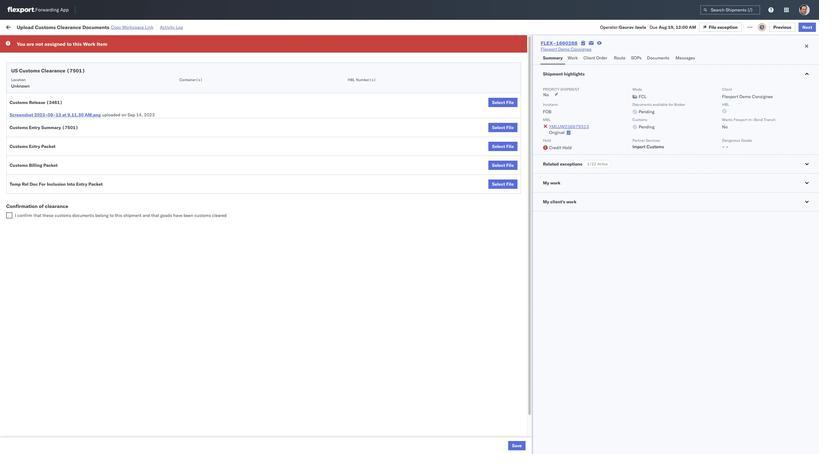 Task type: locate. For each thing, give the bounding box(es) containing it.
0 vertical spatial shipment
[[561, 87, 580, 92]]

pst,
[[164, 156, 173, 162], [161, 170, 171, 176], [164, 197, 173, 203], [161, 211, 171, 217]]

test123456 for third schedule pickup from los angeles, ca button's schedule pickup from los angeles, ca link
[[615, 116, 641, 121]]

no down wants
[[723, 124, 728, 130]]

pst, up 4:00 pm pst, dec 23, 2022
[[164, 156, 173, 162]]

schedule pickup from los angeles, ca up the (3461)
[[14, 88, 91, 93]]

2 schedule pickup from los angeles, ca link from the top
[[14, 88, 91, 94]]

schedule pickup from los angeles, ca link for first schedule pickup from los angeles, ca button from the top
[[14, 74, 91, 80]]

my up filtered
[[6, 22, 16, 31]]

numbers up "sops"
[[637, 50, 653, 55]]

flex-2001714 button
[[483, 441, 526, 450], [483, 441, 526, 450]]

1 vertical spatial omkar savant
[[728, 170, 756, 176]]

pst, left have
[[161, 211, 171, 217]]

0 vertical spatial flexport demo consignee
[[541, 47, 592, 52]]

0 vertical spatial confirm
[[14, 170, 30, 175]]

4 ceau7522281, from the top
[[556, 102, 588, 107]]

3 schedule delivery appointment button from the top
[[14, 156, 76, 163]]

0 vertical spatial my
[[6, 22, 16, 31]]

from up clearance
[[48, 197, 57, 203]]

2 that from the left
[[151, 213, 159, 219]]

schedule pickup from los angeles, ca for fourth schedule pickup from los angeles, ca button schedule pickup from los angeles, ca link
[[14, 142, 91, 148]]

1 horizontal spatial demo
[[558, 47, 570, 52]]

agent
[[784, 211, 795, 217]]

pickup up customs entry summary (7501)
[[34, 115, 47, 121]]

from up the (3461)
[[48, 88, 57, 93]]

broker
[[675, 102, 686, 107]]

1 abcdefg78456546 from the top
[[615, 143, 656, 148]]

2023 for 8:30 pm pst, jan 23, 2023
[[188, 211, 198, 217]]

3 hlxu8034992 from the top
[[622, 88, 652, 94]]

schedule delivery appointment button down of
[[14, 210, 76, 217]]

savant for test123456
[[742, 88, 756, 94]]

upload inside button
[[14, 129, 28, 134]]

schedule pickup from los angeles, ca link up clearance
[[14, 197, 91, 203]]

hold
[[543, 138, 551, 143], [563, 145, 572, 151]]

1 vertical spatial mode
[[633, 87, 642, 92]]

pending up the services
[[639, 124, 655, 130]]

4 schedule pickup from los angeles, ca from the top
[[14, 142, 91, 148]]

from for fourth schedule pickup from los angeles, ca button from the bottom schedule pickup from los angeles, ca link
[[48, 88, 57, 93]]

(7501) down 9.11.30
[[62, 125, 78, 131]]

schedule delivery appointment button up 2023-
[[14, 101, 76, 108]]

mode up the documents available for broker
[[633, 87, 642, 92]]

0 vertical spatial abcdefg78456546
[[615, 143, 656, 148]]

2 vertical spatial clearance
[[48, 129, 68, 134]]

for
[[60, 38, 65, 43], [669, 102, 674, 107]]

schedule delivery appointment up 2023-
[[14, 102, 76, 107]]

confirm for confirm delivery
[[14, 183, 30, 189]]

lhuu7894563, down the "exceptions"
[[556, 170, 588, 176]]

1 1846748 from the top
[[506, 61, 525, 67]]

1 horizontal spatial -
[[726, 144, 729, 150]]

this right belong in the top left of the page
[[115, 213, 122, 219]]

flex-1846748
[[493, 61, 525, 67], [493, 75, 525, 80], [493, 88, 525, 94], [493, 102, 525, 107], [493, 116, 525, 121], [493, 129, 525, 135]]

schedule pickup from los angeles, ca link
[[14, 74, 91, 80], [14, 88, 91, 94], [14, 115, 91, 121], [14, 142, 91, 148], [14, 197, 91, 203]]

1 test123456 from the top
[[615, 61, 641, 67]]

2 numbers from the left
[[637, 50, 653, 55]]

0 vertical spatial hold
[[543, 138, 551, 143]]

demo inside client flexport demo consignee incoterm fob
[[740, 94, 751, 100]]

0 vertical spatial omkar savant
[[728, 88, 756, 94]]

schedule pickup from los angeles, ca link for fourth schedule pickup from los angeles, ca button
[[14, 142, 91, 148]]

ceau7522281, up highlights
[[556, 61, 588, 66]]

schedule pickup from los angeles, ca button down the us customs clearance (7501)
[[14, 74, 91, 81]]

my for my client's work button
[[543, 199, 550, 205]]

2 schedule delivery appointment from the top
[[14, 102, 76, 107]]

my down related
[[543, 180, 550, 186]]

1 vertical spatial gaurav jawla
[[728, 102, 754, 107]]

2 pending from the top
[[639, 124, 655, 130]]

4 select file button from the top
[[489, 161, 518, 170]]

1 vertical spatial summary
[[41, 125, 61, 131]]

that down confirmation of clearance in the left top of the page
[[33, 213, 41, 219]]

omkar savant up in-
[[728, 88, 756, 94]]

dec down 11:59 pm pst, dec 13, 2022
[[172, 170, 180, 176]]

1 horizontal spatial at
[[130, 24, 134, 30]]

consignee inside consignee button
[[392, 50, 410, 55]]

client's
[[551, 199, 566, 205]]

0 vertical spatial my work
[[6, 22, 34, 31]]

i confirm that these customs documents belong to this shipment and that goods have been customs cleared
[[15, 213, 227, 219]]

1 schedule delivery appointment link from the top
[[14, 60, 76, 67]]

flexport demo consignee
[[541, 47, 592, 52], [333, 197, 384, 203]]

0 vertical spatial packet
[[41, 144, 56, 149]]

available
[[653, 102, 668, 107]]

5 resize handle column header from the left
[[382, 48, 389, 455]]

0 vertical spatial pending
[[639, 109, 655, 115]]

my client's work button
[[533, 193, 820, 211]]

omkar savant down "dangerous goods - -"
[[728, 170, 756, 176]]

1 vertical spatial for
[[669, 102, 674, 107]]

upload customs clearance documents
[[14, 129, 91, 134]]

1 vertical spatial (7501)
[[62, 125, 78, 131]]

inclusion
[[47, 182, 66, 187]]

ceau7522281, down priority shipment
[[556, 102, 588, 107]]

pickup for the confirm pickup from los angeles, ca 'button'
[[31, 170, 45, 175]]

select file button for customs billing packet
[[489, 161, 518, 170]]

5 schedule pickup from los angeles, ca link from the top
[[14, 197, 91, 203]]

mode inside 'button'
[[274, 50, 284, 55]]

2 schedule delivery appointment link from the top
[[14, 101, 76, 107]]

1 1889466 from the top
[[506, 143, 525, 148]]

activity
[[160, 24, 175, 30]]

file exception
[[713, 24, 742, 30], [709, 24, 738, 30]]

shipment left and at the top left
[[123, 213, 142, 219]]

4 ceau7522281, hlxu6269489, hlxu8034992 from the top
[[556, 102, 652, 107]]

pickup for first schedule pickup from los angeles, ca button from the top
[[34, 74, 47, 80]]

0 horizontal spatial this
[[73, 41, 82, 47]]

dec
[[175, 156, 183, 162], [172, 170, 180, 176]]

9 resize handle column header from the left
[[718, 48, 725, 455]]

hbl for hbl
[[723, 102, 730, 107]]

upload for upload customs clearance documents
[[14, 129, 28, 134]]

5 select file from the top
[[492, 182, 514, 187]]

2023 right have
[[188, 211, 198, 217]]

0 vertical spatial 23,
[[181, 170, 188, 176]]

schedule for fourth schedule pickup from los angeles, ca button
[[14, 142, 33, 148]]

summary
[[543, 55, 563, 61], [41, 125, 61, 131]]

uetu5238478
[[589, 143, 619, 148], [589, 156, 619, 162], [589, 170, 619, 176], [589, 184, 619, 189]]

client name
[[333, 50, 354, 55]]

1 vertical spatial client
[[584, 55, 596, 61]]

2 lhuu7894563, from the top
[[556, 156, 588, 162]]

my work
[[6, 22, 34, 31], [543, 180, 561, 186]]

schedule delivery appointment button up the us customs clearance (7501)
[[14, 60, 76, 67]]

flexport inside wants flexport in-bond transit no
[[734, 118, 748, 122]]

2023 right 12,
[[190, 197, 201, 203]]

packet for customs entry packet
[[41, 144, 56, 149]]

los down "upload customs clearance documents" button
[[58, 142, 65, 148]]

jaehyung
[[728, 211, 746, 217]]

from for first schedule pickup from los angeles, ca button from the top schedule pickup from los angeles, ca link
[[48, 74, 57, 80]]

on right the 169
[[159, 24, 164, 30]]

test123456 for 11:59 pm pdt, nov 4, 2022's schedule delivery appointment link
[[615, 61, 641, 67]]

schedule pickup from los angeles, ca for fourth schedule pickup from los angeles, ca button from the bottom schedule pickup from los angeles, ca link
[[14, 88, 91, 93]]

no down priority
[[544, 92, 549, 98]]

0 vertical spatial entry
[[29, 125, 40, 131]]

sep
[[128, 112, 135, 118]]

my work down related
[[543, 180, 561, 186]]

1 vertical spatial to
[[110, 213, 114, 219]]

packet right into
[[88, 182, 103, 187]]

2 select file from the top
[[492, 125, 514, 131]]

3 schedule delivery appointment link from the top
[[14, 156, 76, 162]]

ocean fcl for 11:59 pm pdt, nov 4, 2022's schedule delivery appointment link
[[274, 61, 296, 67]]

los for 5th schedule pickup from los angeles, ca button
[[58, 197, 65, 203]]

0 vertical spatial upload
[[17, 24, 34, 30]]

0 vertical spatial dec
[[175, 156, 183, 162]]

2 horizontal spatial demo
[[740, 94, 751, 100]]

select file
[[492, 100, 514, 105], [492, 125, 514, 131], [492, 144, 514, 149], [492, 163, 514, 168], [492, 182, 514, 187]]

clearance down 13
[[48, 129, 68, 134]]

schedule for third schedule pickup from los angeles, ca button
[[14, 115, 33, 121]]

dec for 13,
[[175, 156, 183, 162]]

upload customs clearance documents link
[[14, 129, 91, 135]]

6 ocean fcl from the top
[[274, 197, 296, 203]]

from up the temp rel doc for inclusion into entry packet
[[46, 170, 55, 175]]

clearance for us customs clearance (7501)
[[41, 68, 65, 74]]

my
[[6, 22, 16, 31], [543, 180, 550, 186], [543, 199, 550, 205]]

clearance inside button
[[48, 129, 68, 134]]

clearance
[[57, 24, 81, 30], [41, 68, 65, 74], [48, 129, 68, 134]]

flex-1660288
[[541, 40, 578, 46]]

delivery
[[34, 61, 50, 66], [34, 102, 50, 107], [34, 156, 50, 162], [31, 183, 47, 189], [34, 211, 50, 216]]

3 uetu5238478 from the top
[[589, 170, 619, 176]]

temp
[[10, 182, 21, 187]]

2 horizontal spatial client
[[723, 87, 733, 92]]

active
[[598, 162, 608, 167]]

0 horizontal spatial customs
[[55, 213, 71, 219]]

clearance down workitem button
[[41, 68, 65, 74]]

jan for 23,
[[172, 211, 179, 217]]

no
[[544, 92, 549, 98], [723, 124, 728, 130]]

4:00 pm pst, dec 23, 2022
[[143, 170, 200, 176]]

delivery for 11:59 pm pst, dec 13, 2022
[[34, 156, 50, 162]]

app
[[60, 7, 69, 13]]

1 vertical spatial flexport demo consignee
[[333, 197, 384, 203]]

1 vertical spatial at
[[62, 112, 66, 118]]

wants flexport in-bond transit no
[[723, 118, 776, 130]]

1 vertical spatial jan
[[172, 211, 179, 217]]

schedule pickup from los angeles, ca button up the (3461)
[[14, 88, 91, 94]]

savant
[[742, 88, 756, 94], [742, 170, 756, 176]]

pending for customs
[[639, 124, 655, 130]]

gaurav
[[619, 24, 634, 30], [728, 61, 742, 67], [728, 102, 742, 107]]

resize handle column header
[[132, 48, 139, 455], [232, 48, 240, 455], [264, 48, 271, 455], [323, 48, 330, 455], [382, 48, 389, 455], [473, 48, 480, 455], [545, 48, 553, 455], [604, 48, 612, 455], [718, 48, 725, 455], [777, 48, 784, 455], [804, 48, 811, 455]]

2 vertical spatial demo
[[351, 197, 362, 203]]

1 horizontal spatial on
[[159, 24, 164, 30]]

767 at risk
[[121, 24, 143, 30]]

client inside button
[[333, 50, 343, 55]]

5 ocean fcl from the top
[[274, 170, 296, 176]]

angeles, up into
[[64, 170, 81, 175]]

confirm pickup from los angeles, ca link
[[14, 169, 88, 176]]

nov for third schedule pickup from los angeles, ca button
[[175, 116, 183, 121]]

1 lhuu7894563, uetu5238478 from the top
[[556, 143, 619, 148]]

select file for customs entry summary (7501)
[[492, 125, 514, 131]]

1 vertical spatial pending
[[639, 124, 655, 130]]

5 test123456 from the top
[[615, 129, 641, 135]]

5 hlxu8034992 from the top
[[622, 115, 652, 121]]

2 horizontal spatial -
[[758, 211, 760, 217]]

schedule for schedule delivery appointment button associated with 8:30 pm pst, jan 23, 2023
[[14, 211, 33, 216]]

for left broker
[[669, 102, 674, 107]]

upload customs clearance documents copy workspace link
[[17, 24, 153, 30]]

client left name
[[333, 50, 343, 55]]

nov for fourth schedule pickup from los angeles, ca button from the bottom
[[175, 88, 183, 94]]

2 schedule from the top
[[14, 74, 33, 80]]

confirm
[[14, 170, 30, 175], [14, 183, 30, 189]]

0 vertical spatial no
[[544, 92, 549, 98]]

packet up confirm pickup from los angeles, ca link
[[43, 163, 58, 168]]

3 resize handle column header from the left
[[264, 48, 271, 455]]

0 vertical spatial for
[[60, 38, 65, 43]]

number(s)
[[356, 78, 376, 82]]

schedule pickup from los angeles, ca link down "upload customs clearance documents" button
[[14, 142, 91, 148]]

schedule pickup from los angeles, ca link up customs entry summary (7501)
[[14, 115, 91, 121]]

client name button
[[330, 49, 383, 55]]

0 vertical spatial gaurav jawla
[[728, 61, 754, 67]]

schedule delivery appointment link for 8:30 pm pst, jan 23, 2023
[[14, 210, 76, 217]]

pickup down customs entry summary (7501)
[[34, 142, 47, 148]]

1 vertical spatial work
[[83, 41, 95, 47]]

jawla
[[635, 24, 647, 30], [743, 61, 754, 67], [743, 102, 754, 107]]

my work up filtered by: at the top left of page
[[6, 22, 34, 31]]

23, down 12,
[[180, 211, 187, 217]]

order
[[597, 55, 608, 61]]

2 vertical spatial client
[[723, 87, 733, 92]]

los for third schedule pickup from los angeles, ca button
[[58, 115, 65, 121]]

2 vertical spatial work
[[568, 55, 578, 61]]

1 vertical spatial demo
[[740, 94, 751, 100]]

2 confirm from the top
[[14, 183, 30, 189]]

resize handle column header for container numbers
[[604, 48, 612, 455]]

1 vertical spatial import
[[633, 144, 646, 150]]

client down container numbers button
[[584, 55, 596, 61]]

4 test123456 from the top
[[615, 116, 641, 121]]

route
[[614, 55, 626, 61]]

schedule delivery appointment down of
[[14, 211, 76, 216]]

2 nov from the top
[[175, 75, 183, 80]]

2 hlxu6269489, from the top
[[589, 74, 620, 80]]

schedule delivery appointment up billing
[[14, 156, 76, 162]]

1 confirm from the top
[[14, 170, 30, 175]]

services
[[646, 138, 661, 143]]

0 horizontal spatial client
[[333, 50, 343, 55]]

4 11:59 pm pdt, nov 4, 2022 from the top
[[143, 116, 200, 121]]

1 horizontal spatial my work
[[543, 180, 561, 186]]

on left sep
[[122, 112, 126, 118]]

0 horizontal spatial on
[[122, 112, 126, 118]]

flexport. image
[[7, 7, 35, 13]]

0 vertical spatial summary
[[543, 55, 563, 61]]

confirmation
[[6, 203, 38, 210]]

gaurav jawla
[[728, 61, 754, 67], [728, 102, 754, 107]]

0 vertical spatial gaurav
[[619, 24, 634, 30]]

from inside 'button'
[[46, 170, 55, 175]]

resize handle column header for consignee
[[473, 48, 480, 455]]

ocean fcl for third schedule pickup from los angeles, ca button's schedule pickup from los angeles, ca link
[[274, 116, 296, 121]]

8 schedule from the top
[[14, 197, 33, 203]]

select file button for customs entry packet
[[489, 142, 518, 151]]

4 schedule from the top
[[14, 102, 33, 107]]

confirm inside confirm delivery link
[[14, 183, 30, 189]]

2 flex-1889466 from the top
[[493, 156, 525, 162]]

Search Work text field
[[611, 22, 678, 31]]

jan left been
[[172, 211, 179, 217]]

screenshot 2023-09-13 at 9.11.30 am.png uploaded on sep 14, 2023
[[10, 112, 155, 118]]

pst, for 11:59 pm pst, jan 12, 2023
[[164, 197, 173, 203]]

2 ceau7522281, hlxu6269489, hlxu8034992 from the top
[[556, 74, 652, 80]]

2 lhuu7894563, uetu5238478 from the top
[[556, 156, 619, 162]]

0 horizontal spatial at
[[62, 112, 66, 118]]

4 hlxu6269489, from the top
[[589, 102, 620, 107]]

0 horizontal spatial numbers
[[573, 50, 589, 55]]

filtered by:
[[6, 38, 28, 44]]

schedule for third schedule delivery appointment button from the bottom
[[14, 102, 33, 107]]

-
[[723, 144, 725, 150], [726, 144, 729, 150], [758, 211, 760, 217]]

confirm for confirm pickup from los angeles, ca
[[14, 170, 30, 175]]

schedule pickup from los angeles, ca up clearance
[[14, 197, 91, 203]]

hbl up wants
[[723, 102, 730, 107]]

copy
[[111, 24, 121, 30]]

23, down 13,
[[181, 170, 188, 176]]

appointment for 11:59 pm pst, dec 13, 2022
[[51, 156, 76, 162]]

schedule pickup from los angeles, ca for schedule pickup from los angeles, ca link corresponding to 5th schedule pickup from los angeles, ca button
[[14, 197, 91, 203]]

file for customs entry packet
[[507, 144, 514, 149]]

flex-1889466 button
[[483, 141, 526, 150], [483, 141, 526, 150], [483, 155, 526, 164], [483, 155, 526, 164], [483, 169, 526, 177], [483, 169, 526, 177], [483, 182, 526, 191], [483, 182, 526, 191]]

0 vertical spatial omkar
[[728, 88, 741, 94]]

1 schedule delivery appointment button from the top
[[14, 60, 76, 67]]

schedule delivery appointment button up billing
[[14, 156, 76, 163]]

4 appointment from the top
[[51, 211, 76, 216]]

container(s)
[[180, 78, 203, 82]]

3 schedule pickup from los angeles, ca from the top
[[14, 115, 91, 121]]

4 schedule delivery appointment link from the top
[[14, 210, 76, 217]]

schedule delivery appointment link for 11:59 pm pst, dec 13, 2022
[[14, 156, 76, 162]]

0 vertical spatial at
[[130, 24, 134, 30]]

1 pending from the top
[[639, 109, 655, 115]]

from for schedule pickup from los angeles, ca link corresponding to 5th schedule pickup from los angeles, ca button
[[48, 197, 57, 203]]

1 vertical spatial packet
[[43, 163, 58, 168]]

select for customs entry summary (7501)
[[492, 125, 505, 131]]

belong
[[95, 213, 109, 219]]

container numbers button
[[553, 49, 605, 55]]

select file button for customs release (3461)
[[489, 98, 518, 107]]

1 vertical spatial hbl
[[723, 102, 730, 107]]

1 vertical spatial abcdefg78456546
[[615, 156, 656, 162]]

client up wants
[[723, 87, 733, 92]]

hold up "credit"
[[543, 138, 551, 143]]

5 schedule pickup from los angeles, ca button from the top
[[14, 197, 91, 204]]

for
[[39, 182, 46, 187]]

7 resize handle column header from the left
[[545, 48, 553, 455]]

2 horizontal spatial work
[[568, 55, 578, 61]]

3 appointment from the top
[[51, 156, 76, 162]]

upload down screenshot in the left top of the page
[[14, 129, 28, 134]]

workitem
[[7, 50, 23, 55]]

5 select file button from the top
[[489, 180, 518, 189]]

partner
[[633, 138, 645, 143]]

4 select file from the top
[[492, 163, 514, 168]]

to right belong in the top left of the page
[[110, 213, 114, 219]]

no inside wants flexport in-bond transit no
[[723, 124, 728, 130]]

1 vertical spatial my work
[[543, 180, 561, 186]]

upload up by:
[[17, 24, 34, 30]]

(7501) for customs entry summary (7501)
[[62, 125, 78, 131]]

1 horizontal spatial summary
[[543, 55, 563, 61]]

los inside 'button'
[[56, 170, 63, 175]]

schedule delivery appointment for 8:30 pm pst, jan 23, 2023
[[14, 211, 76, 216]]

schedule pickup from los angeles, ca link up the (3461)
[[14, 88, 91, 94]]

0 vertical spatial savant
[[742, 88, 756, 94]]

None checkbox
[[6, 213, 12, 219]]

my for the my work button
[[543, 180, 550, 186]]

pickup down the us customs clearance (7501)
[[34, 74, 47, 80]]

message (0)
[[90, 24, 116, 30]]

2 select file button from the top
[[489, 123, 518, 132]]

169 on track
[[150, 24, 175, 30]]

2 savant from the top
[[742, 170, 756, 176]]

1 hlxu8034992 from the top
[[622, 61, 652, 66]]

schedule for 11:59 pm pdt, nov 4, 2022's schedule delivery appointment button
[[14, 61, 33, 66]]

0 vertical spatial on
[[159, 24, 164, 30]]

2 1846748 from the top
[[506, 75, 525, 80]]

appointment down clearance
[[51, 211, 76, 216]]

schedule pickup from los angeles, ca for first schedule pickup from los angeles, ca button from the top schedule pickup from los angeles, ca link
[[14, 74, 91, 80]]

los for the confirm pickup from los angeles, ca 'button'
[[56, 170, 63, 175]]

consignee
[[571, 47, 592, 52], [392, 50, 410, 55], [753, 94, 773, 100], [363, 197, 384, 203], [421, 197, 442, 203]]

bond
[[755, 118, 763, 122]]

hbl left number(s)
[[348, 78, 355, 82]]

1 ocean fcl from the top
[[274, 61, 296, 67]]

at
[[130, 24, 134, 30], [62, 112, 66, 118]]

numbers inside mbl/mawb numbers button
[[637, 50, 653, 55]]

entry for packet
[[29, 144, 40, 149]]

import down partner in the top right of the page
[[633, 144, 646, 150]]

hbl for hbl number(s)
[[348, 78, 355, 82]]

1 horizontal spatial no
[[723, 124, 728, 130]]

this up workitem button
[[73, 41, 82, 47]]

2 omkar from the top
[[728, 170, 741, 176]]

0 horizontal spatial work
[[18, 22, 34, 31]]

upload
[[17, 24, 34, 30], [14, 129, 28, 134]]

for left work,
[[60, 38, 65, 43]]

6 flex-1846748 from the top
[[493, 129, 525, 135]]

schedule delivery appointment up the us customs clearance (7501)
[[14, 61, 76, 66]]

jaehyung choi - test origin agent
[[728, 211, 795, 217]]

:
[[45, 38, 46, 43]]

los up the inclusion
[[56, 170, 63, 175]]

2023 right 14,
[[144, 112, 155, 118]]

file for customs billing packet
[[507, 163, 514, 168]]

1 horizontal spatial hbl
[[723, 102, 730, 107]]

2 vertical spatial 2023
[[188, 211, 198, 217]]

in
[[93, 38, 96, 43]]

1 vertical spatial confirm
[[14, 183, 30, 189]]

2 pdt, from the top
[[164, 75, 174, 80]]

5 11:59 from the top
[[143, 156, 155, 162]]

temp rel doc for inclusion into entry packet
[[10, 182, 103, 187]]

file exception button
[[704, 22, 746, 31], [704, 22, 746, 31], [700, 22, 742, 32], [700, 22, 742, 32]]

1 vertical spatial savant
[[742, 170, 756, 176]]

lhuu7894563, uetu5238478
[[556, 143, 619, 148], [556, 156, 619, 162], [556, 170, 619, 176], [556, 184, 619, 189]]

schedule delivery appointment button for 11:59 pm pdt, nov 4, 2022
[[14, 60, 76, 67]]

schedule pickup from los angeles, ca link for third schedule pickup from los angeles, ca button
[[14, 115, 91, 121]]

select file button for customs entry summary (7501)
[[489, 123, 518, 132]]

1 horizontal spatial to
[[110, 213, 114, 219]]

13
[[56, 112, 61, 118]]

select for customs entry packet
[[492, 144, 505, 149]]

2 omkar savant from the top
[[728, 170, 756, 176]]

1 horizontal spatial that
[[151, 213, 159, 219]]

3 abcdefg78456546 from the top
[[615, 170, 656, 176]]

work inside work button
[[568, 55, 578, 61]]

1 vertical spatial shipment
[[123, 213, 142, 219]]

1 horizontal spatial shipment
[[561, 87, 580, 92]]

pst, up 8:30 pm pst, jan 23, 2023
[[164, 197, 173, 203]]

clearance up work,
[[57, 24, 81, 30]]

summary inside button
[[543, 55, 563, 61]]

customs up customs entry packet
[[29, 129, 47, 134]]

resize handle column header for mode
[[323, 48, 330, 455]]

documents button
[[645, 52, 674, 65]]

2 abcdefg78456546 from the top
[[615, 156, 656, 162]]

summary down 09-
[[41, 125, 61, 131]]

1 vertical spatial entry
[[29, 144, 40, 149]]

4 flex-1846748 from the top
[[493, 102, 525, 107]]

flexport
[[541, 47, 557, 52], [723, 94, 739, 100], [734, 118, 748, 122], [333, 197, 350, 203]]

ocean
[[274, 61, 287, 67], [347, 61, 360, 67], [406, 61, 419, 67], [347, 75, 360, 80], [274, 88, 287, 94], [347, 88, 360, 94], [406, 88, 419, 94], [274, 116, 287, 121], [347, 116, 360, 121], [406, 116, 419, 121], [274, 156, 287, 162], [347, 156, 360, 162], [406, 156, 419, 162], [274, 170, 287, 176], [347, 170, 360, 176], [406, 170, 419, 176], [274, 197, 287, 203]]

summary down container at the top of the page
[[543, 55, 563, 61]]

3 1846748 from the top
[[506, 88, 525, 94]]

1 vertical spatial gaurav
[[728, 61, 742, 67]]

1 vertical spatial 2023
[[190, 197, 201, 203]]

- for dangerous goods - -
[[723, 144, 725, 150]]

1 hlxu6269489, from the top
[[589, 61, 620, 66]]

los right 09-
[[58, 115, 65, 121]]

schedule pickup from los angeles, ca up customs entry summary (7501)
[[14, 115, 91, 121]]

at left risk
[[130, 24, 134, 30]]

1 vertical spatial work
[[551, 180, 561, 186]]

partner services import customs
[[633, 138, 664, 150]]

ocean fcl
[[274, 61, 296, 67], [274, 88, 296, 94], [274, 116, 296, 121], [274, 156, 296, 162], [274, 170, 296, 176], [274, 197, 296, 203]]

customs down clearance
[[55, 213, 71, 219]]

confirm inside confirm pickup from los angeles, ca link
[[14, 170, 30, 175]]

1 select from the top
[[492, 100, 505, 105]]

1 vertical spatial upload
[[14, 129, 28, 134]]

4 resize handle column header from the left
[[323, 48, 330, 455]]

my client's work
[[543, 199, 577, 205]]

pending for documents available for broker
[[639, 109, 655, 115]]

pickup up of
[[34, 197, 47, 203]]

pickup inside confirm pickup from los angeles, ca link
[[31, 170, 45, 175]]

pickup up release
[[34, 88, 47, 93]]

been
[[184, 213, 193, 219]]

customs
[[35, 24, 56, 30], [19, 68, 40, 74], [10, 100, 28, 105], [633, 118, 648, 122], [10, 125, 28, 131], [29, 129, 47, 134], [10, 144, 28, 149], [647, 144, 664, 150], [10, 163, 28, 168]]

hold right "credit"
[[563, 145, 572, 151]]

numbers for container numbers
[[573, 50, 589, 55]]

1 vertical spatial hold
[[563, 145, 572, 151]]

numbers inside container numbers button
[[573, 50, 589, 55]]

1 vertical spatial dec
[[172, 170, 180, 176]]

1 horizontal spatial import
[[633, 144, 646, 150]]

schedule delivery appointment link up the us customs clearance (7501)
[[14, 60, 76, 67]]

1 vertical spatial on
[[122, 112, 126, 118]]

8 resize handle column header from the left
[[604, 48, 612, 455]]

4 ocean fcl from the top
[[274, 156, 296, 162]]

numbers up client order
[[573, 50, 589, 55]]

ca
[[85, 74, 91, 80], [85, 88, 91, 93], [85, 115, 91, 121], [85, 142, 91, 148], [82, 170, 88, 175], [85, 197, 91, 203]]

consignee inside flexport demo consignee link
[[571, 47, 592, 52]]

1 horizontal spatial customs
[[194, 213, 211, 219]]

omkar up wants
[[728, 88, 741, 94]]

3 ceau7522281, from the top
[[556, 88, 588, 94]]

of
[[39, 203, 44, 210]]

0 vertical spatial to
[[67, 41, 72, 47]]

1 horizontal spatial client
[[584, 55, 596, 61]]

2 11:59 pm pdt, nov 4, 2022 from the top
[[143, 75, 200, 80]]

work up client's
[[551, 180, 561, 186]]

work down container numbers
[[568, 55, 578, 61]]

dec left 13,
[[175, 156, 183, 162]]

0 horizontal spatial hold
[[543, 138, 551, 143]]

pending down the documents available for broker
[[639, 109, 655, 115]]

client inside button
[[584, 55, 596, 61]]

shipment down highlights
[[561, 87, 580, 92]]



Task type: describe. For each thing, give the bounding box(es) containing it.
customs up partner in the top right of the page
[[633, 118, 648, 122]]

0 horizontal spatial shipment
[[123, 213, 142, 219]]

dangerous
[[723, 138, 741, 143]]

2 vertical spatial jawla
[[743, 102, 754, 107]]

3 flex-1889466 from the top
[[493, 170, 525, 176]]

pickup for fourth schedule pickup from los angeles, ca button
[[34, 142, 47, 148]]

mbl/mawb numbers
[[615, 50, 653, 55]]

5 flex-1846748 from the top
[[493, 116, 525, 121]]

risk
[[135, 24, 143, 30]]

los for first schedule pickup from los angeles, ca button from the top
[[58, 74, 65, 80]]

customs entry packet
[[10, 144, 56, 149]]

2 hlxu8034992 from the top
[[622, 74, 652, 80]]

client flexport demo consignee incoterm fob
[[543, 87, 773, 115]]

client for client name
[[333, 50, 343, 55]]

0 horizontal spatial flexport demo consignee
[[333, 197, 384, 203]]

origin
[[771, 211, 783, 217]]

3 lhuu7894563, uetu5238478 from the top
[[556, 170, 619, 176]]

1 horizontal spatial flexport demo consignee
[[541, 47, 592, 52]]

previous button
[[770, 22, 796, 32]]

sops
[[631, 55, 642, 61]]

status : ready for work, blocked, in progress
[[34, 38, 113, 43]]

confirm
[[17, 213, 32, 219]]

omkar for test123456
[[728, 88, 741, 94]]

pst, for 4:00 pm pst, dec 23, 2022
[[161, 170, 171, 176]]

import inside partner services import customs
[[633, 144, 646, 150]]

item
[[97, 41, 107, 47]]

6 ceau7522281, from the top
[[556, 129, 588, 135]]

3 11:59 from the top
[[143, 88, 155, 94]]

from for third schedule pickup from los angeles, ca button's schedule pickup from los angeles, ca link
[[48, 115, 57, 121]]

4 4, from the top
[[184, 116, 188, 121]]

operator:
[[601, 24, 619, 30]]

clearance for upload customs clearance documents
[[48, 129, 68, 134]]

6 hlxu8034992 from the top
[[622, 129, 652, 135]]

select file for customs release (3461)
[[492, 100, 514, 105]]

due
[[650, 24, 658, 30]]

1 vertical spatial this
[[115, 213, 122, 219]]

3 lhuu7894563, from the top
[[556, 170, 588, 176]]

1 lhuu7894563, from the top
[[556, 143, 588, 148]]

(3461)
[[46, 100, 62, 105]]

fob
[[543, 109, 552, 115]]

appointment for 8:30 pm pst, jan 23, 2023
[[51, 211, 76, 216]]

angeles, down "upload customs clearance documents" button
[[67, 142, 84, 148]]

omkar savant for abcdefg78456546
[[728, 170, 756, 176]]

schedule delivery appointment for 11:59 pm pst, dec 13, 2022
[[14, 156, 76, 162]]

status
[[34, 38, 45, 43]]

flex id
[[483, 50, 495, 55]]

operator: gaurav jawla
[[601, 24, 647, 30]]

schedule pickup from los angeles, ca for third schedule pickup from los angeles, ca button's schedule pickup from los angeles, ca link
[[14, 115, 91, 121]]

related
[[543, 162, 559, 167]]

snooze
[[243, 50, 255, 55]]

los for fourth schedule pickup from los angeles, ca button
[[58, 142, 65, 148]]

0 horizontal spatial demo
[[351, 197, 362, 203]]

1 11:59 pm pdt, nov 4, 2022 from the top
[[143, 61, 200, 67]]

1 uetu5238478 from the top
[[589, 143, 619, 148]]

delivery for 11:59 pm pdt, nov 4, 2022
[[34, 61, 50, 66]]

3 4, from the top
[[184, 88, 188, 94]]

13,
[[184, 156, 190, 162]]

19,
[[668, 24, 675, 30]]

choi
[[747, 211, 757, 217]]

3 flex-1846748 from the top
[[493, 88, 525, 94]]

confirm pickup from los angeles, ca
[[14, 170, 88, 175]]

log
[[176, 24, 183, 30]]

14,
[[136, 112, 143, 118]]

savant for abcdefg78456546
[[742, 170, 756, 176]]

1660288
[[556, 40, 578, 46]]

resize handle column header for deadline
[[232, 48, 240, 455]]

0 horizontal spatial to
[[67, 41, 72, 47]]

schedule for fourth schedule pickup from los angeles, ca button from the bottom
[[14, 88, 33, 93]]

3 11:59 pm pdt, nov 4, 2022 from the top
[[143, 88, 200, 94]]

select for customs billing packet
[[492, 163, 505, 168]]

schedule delivery appointment button for 11:59 pm pst, dec 13, 2022
[[14, 156, 76, 163]]

uploaded
[[102, 112, 120, 118]]

route button
[[612, 52, 629, 65]]

schedule delivery appointment link for 11:59 pm pdt, nov 4, 2022
[[14, 60, 76, 67]]

ready
[[48, 38, 59, 43]]

you are not assigned to this work item
[[17, 41, 107, 47]]

1 gaurav jawla from the top
[[728, 61, 754, 67]]

customs inside partner services import customs
[[647, 144, 664, 150]]

abcdefg78456546 for 4:00 pm pst, dec 23, 2022
[[615, 170, 656, 176]]

upload for upload customs clearance documents copy workspace link
[[17, 24, 34, 30]]

5 ceau7522281, from the top
[[556, 115, 588, 121]]

2 gaurav jawla from the top
[[728, 102, 754, 107]]

messages button
[[674, 52, 699, 65]]

2 customs from the left
[[194, 213, 211, 219]]

documents up in
[[82, 24, 109, 30]]

import work button
[[53, 24, 79, 30]]

resize handle column header for mbl/mawb numbers
[[718, 48, 725, 455]]

jan for 12,
[[175, 197, 181, 203]]

169
[[150, 24, 158, 30]]

mbl/mawb
[[615, 50, 636, 55]]

client inside client flexport demo consignee incoterm fob
[[723, 87, 733, 92]]

0 horizontal spatial no
[[544, 92, 549, 98]]

2 vertical spatial packet
[[88, 182, 103, 187]]

location unknown
[[11, 78, 30, 89]]

2 vertical spatial gaurav
[[728, 102, 742, 107]]

23, for 2023
[[180, 211, 187, 217]]

bookings test consignee
[[392, 197, 442, 203]]

ocean fcl for confirm pickup from los angeles, ca link
[[274, 170, 296, 176]]

documents left available
[[633, 102, 652, 107]]

customs billing packet
[[10, 163, 58, 168]]

4 flex-1889466 from the top
[[493, 184, 525, 189]]

11 resize handle column header from the left
[[804, 48, 811, 455]]

0 horizontal spatial for
[[60, 38, 65, 43]]

1 11:59 from the top
[[143, 61, 155, 67]]

previous
[[774, 24, 792, 30]]

container
[[556, 50, 572, 55]]

4 1889466 from the top
[[506, 184, 525, 189]]

documents down mbl/mawb numbers button
[[647, 55, 670, 61]]

mbl/mawb numbers button
[[612, 49, 719, 55]]

resize handle column header for flex id
[[545, 48, 553, 455]]

1 schedule pickup from los angeles, ca button from the top
[[14, 74, 91, 81]]

1 pdt, from the top
[[164, 61, 174, 67]]

packet for customs billing packet
[[43, 163, 58, 168]]

pst, for 8:30 pm pst, jan 23, 2023
[[161, 211, 171, 217]]

12,
[[182, 197, 189, 203]]

us
[[11, 68, 18, 74]]

ocean fcl for 11:59 pm pst, dec 13, 2022 schedule delivery appointment link
[[274, 156, 296, 162]]

Search Shipments (/) text field
[[701, 5, 761, 15]]

summary button
[[541, 52, 566, 65]]

customs up customs billing packet
[[10, 144, 28, 149]]

cleared
[[212, 213, 227, 219]]

ocean fcl for fourth schedule pickup from los angeles, ca button from the bottom schedule pickup from los angeles, ca link
[[274, 88, 296, 94]]

bookings
[[392, 197, 411, 203]]

pickup for 5th schedule pickup from los angeles, ca button
[[34, 197, 47, 203]]

file for temp rel doc for inclusion into entry packet
[[507, 182, 514, 187]]

select file button for temp rel doc for inclusion into entry packet
[[489, 180, 518, 189]]

omkar savant for test123456
[[728, 88, 756, 94]]

0 horizontal spatial summary
[[41, 125, 61, 131]]

documents available for broker
[[633, 102, 686, 107]]

6 ceau7522281, hlxu6269489, hlxu8034992 from the top
[[556, 129, 652, 135]]

5 1846748 from the top
[[506, 116, 525, 121]]

flex-2001714
[[493, 443, 525, 449]]

0 vertical spatial demo
[[558, 47, 570, 52]]

schedule delivery appointment for 11:59 pm pdt, nov 4, 2022
[[14, 61, 76, 66]]

8:30 pm pst, jan 23, 2023
[[143, 211, 198, 217]]

5 hlxu6269489, from the top
[[589, 115, 620, 121]]

1 vertical spatial jawla
[[743, 61, 754, 67]]

schedule for 11:59 pm pst, dec 13, 2022 schedule delivery appointment button
[[14, 156, 33, 162]]

schedule pickup from los angeles, ca link for 5th schedule pickup from los angeles, ca button
[[14, 197, 91, 203]]

3 schedule pickup from los angeles, ca button from the top
[[14, 115, 91, 122]]

2023 for 11:59 pm pst, jan 12, 2023
[[190, 197, 201, 203]]

customs up screenshot in the left top of the page
[[10, 100, 28, 105]]

1 ceau7522281, hlxu6269489, hlxu8034992 from the top
[[556, 61, 652, 66]]

pickup for third schedule pickup from los angeles, ca button
[[34, 115, 47, 121]]

client for client order
[[584, 55, 596, 61]]

3 1889466 from the top
[[506, 170, 525, 176]]

2 appointment from the top
[[51, 102, 76, 107]]

6 hlxu6269489, from the top
[[589, 129, 620, 135]]

link
[[145, 24, 153, 30]]

4 pdt, from the top
[[164, 116, 174, 121]]

- for jaehyung choi - test origin agent
[[758, 211, 760, 217]]

customs up location
[[19, 68, 40, 74]]

3 hlxu6269489, from the top
[[589, 88, 620, 94]]

9.11.30
[[67, 112, 84, 118]]

hbl number(s)
[[348, 78, 376, 82]]

rel
[[22, 182, 29, 187]]

6 11:59 from the top
[[143, 197, 155, 203]]

4 lhuu7894563, uetu5238478 from the top
[[556, 184, 619, 189]]

1 horizontal spatial work
[[83, 41, 95, 47]]

los for fourth schedule pickup from los angeles, ca button from the bottom
[[58, 88, 65, 93]]

angeles, up 9.11.30
[[67, 88, 84, 93]]

schedule for 5th schedule pickup from los angeles, ca button
[[14, 197, 33, 203]]

message
[[90, 24, 108, 30]]

select file for customs entry packet
[[492, 144, 514, 149]]

maeu9408431
[[615, 211, 646, 217]]

0 vertical spatial jawla
[[635, 24, 647, 30]]

23, for 2022
[[181, 170, 188, 176]]

resize handle column header for client name
[[382, 48, 389, 455]]

6 1846748 from the top
[[506, 129, 525, 135]]

schedule delivery appointment button for 8:30 pm pst, jan 23, 2023
[[14, 210, 76, 217]]

1 flex-1846748 from the top
[[493, 61, 525, 67]]

1 flex-1889466 from the top
[[493, 143, 525, 148]]

3 ceau7522281, hlxu6269489, hlxu8034992 from the top
[[556, 88, 652, 94]]

appointment for 11:59 pm pdt, nov 4, 2022
[[51, 61, 76, 66]]

3 test123456 from the top
[[615, 102, 641, 107]]

0 horizontal spatial work
[[68, 24, 79, 30]]

dec for 23,
[[172, 170, 180, 176]]

11:59 pm pst, jan 12, 2023
[[143, 197, 201, 203]]

next
[[803, 24, 813, 30]]

select file for temp rel doc for inclusion into entry packet
[[492, 182, 514, 187]]

2 11:59 from the top
[[143, 75, 155, 80]]

entry for summary
[[29, 125, 40, 131]]

confirmation of clearance
[[6, 203, 68, 210]]

2 schedule pickup from los angeles, ca button from the top
[[14, 88, 91, 94]]

mode button
[[271, 49, 324, 55]]

screenshot 2023-09-13 at 9.11.30 am.png link
[[10, 112, 101, 118]]

file for customs entry summary (7501)
[[507, 125, 514, 131]]

import work
[[53, 24, 79, 30]]

1 horizontal spatial work
[[551, 180, 561, 186]]

4 schedule pickup from los angeles, ca button from the top
[[14, 142, 91, 149]]

2 schedule delivery appointment button from the top
[[14, 101, 76, 108]]

2 uetu5238478 from the top
[[589, 156, 619, 162]]

work,
[[66, 38, 75, 43]]

1 customs from the left
[[55, 213, 71, 219]]

activity log
[[160, 24, 183, 30]]

delivery for 8:30 pm pst, jan 23, 2023
[[34, 211, 50, 216]]

1 ceau7522281, from the top
[[556, 61, 588, 66]]

credit
[[549, 145, 562, 151]]

blocked,
[[76, 38, 92, 43]]

select for temp rel doc for inclusion into entry packet
[[492, 182, 505, 187]]

4 hlxu8034992 from the top
[[622, 102, 652, 107]]

2001714
[[506, 443, 525, 449]]

confirm delivery
[[14, 183, 47, 189]]

msdu7304509
[[556, 197, 587, 203]]

1 that from the left
[[33, 213, 41, 219]]

3 pdt, from the top
[[164, 88, 174, 94]]

ca inside 'button'
[[82, 170, 88, 175]]

flexport inside client flexport demo consignee incoterm fob
[[723, 94, 739, 100]]

customs up :
[[35, 24, 56, 30]]

1 4, from the top
[[184, 61, 188, 67]]

0 vertical spatial 2023
[[144, 112, 155, 118]]

flex
[[483, 50, 490, 55]]

1 horizontal spatial hold
[[563, 145, 572, 151]]

goods
[[742, 138, 753, 143]]

nov for 11:59 pm pdt, nov 4, 2022's schedule delivery appointment button
[[175, 61, 183, 67]]

from for confirm pickup from los angeles, ca link
[[46, 170, 55, 175]]

2 vertical spatial entry
[[76, 182, 87, 187]]

2 ceau7522281, from the top
[[556, 74, 588, 80]]

customs down screenshot in the left top of the page
[[10, 125, 28, 131]]

batch
[[785, 24, 797, 30]]

angeles, inside confirm pickup from los angeles, ca link
[[64, 170, 81, 175]]

documents down screenshot 2023-09-13 at 9.11.30 am.png uploaded on sep 14, 2023
[[69, 129, 91, 134]]

numbers for mbl/mawb numbers
[[637, 50, 653, 55]]

resize handle column header for workitem
[[132, 48, 139, 455]]

2 4, from the top
[[184, 75, 188, 80]]

5 ceau7522281, hlxu6269489, hlxu8034992 from the top
[[556, 115, 652, 121]]

omkar for abcdefg78456546
[[728, 170, 741, 176]]

0 horizontal spatial import
[[53, 24, 67, 30]]

shipment highlights button
[[533, 65, 820, 83]]

filtered
[[6, 38, 21, 44]]

batch action
[[785, 24, 812, 30]]

angeles, down into
[[67, 197, 84, 203]]

angeles, down workitem button
[[67, 74, 84, 80]]

customs left billing
[[10, 163, 28, 168]]

0 vertical spatial this
[[73, 41, 82, 47]]

consignee inside client flexport demo consignee incoterm fob
[[753, 94, 773, 100]]

4 uetu5238478 from the top
[[589, 184, 619, 189]]

customs inside button
[[29, 129, 47, 134]]

0 horizontal spatial my work
[[6, 22, 34, 31]]

these
[[43, 213, 53, 219]]

angeles, right 13
[[67, 115, 84, 121]]

messages
[[676, 55, 696, 61]]

doc
[[30, 182, 38, 187]]

10 resize handle column header from the left
[[777, 48, 784, 455]]

from for fourth schedule pickup from los angeles, ca button schedule pickup from los angeles, ca link
[[48, 142, 57, 148]]

4 1846748 from the top
[[506, 102, 525, 107]]

my work inside button
[[543, 180, 561, 186]]

file for customs release (3461)
[[507, 100, 514, 105]]

documents
[[72, 213, 94, 219]]

shipment
[[543, 71, 563, 77]]

activity log button
[[160, 24, 183, 31]]

forwarding app link
[[7, 7, 69, 13]]

2 flex-1846748 from the top
[[493, 75, 525, 80]]

schedule for first schedule pickup from los angeles, ca button from the top
[[14, 74, 33, 80]]

4 11:59 from the top
[[143, 116, 155, 121]]

4 lhuu7894563, from the top
[[556, 184, 588, 189]]

2 vertical spatial work
[[567, 199, 577, 205]]

ymluw236679313 button
[[549, 124, 589, 130]]

0 vertical spatial work
[[18, 22, 34, 31]]

flex-1660288 link
[[541, 40, 578, 46]]

gvcu5265864
[[556, 211, 586, 216]]

due aug 19, 12:00 am
[[650, 24, 697, 30]]

2 1889466 from the top
[[506, 156, 525, 162]]

save
[[512, 444, 522, 449]]



Task type: vqa. For each thing, say whether or not it's contained in the screenshot.
right work
yes



